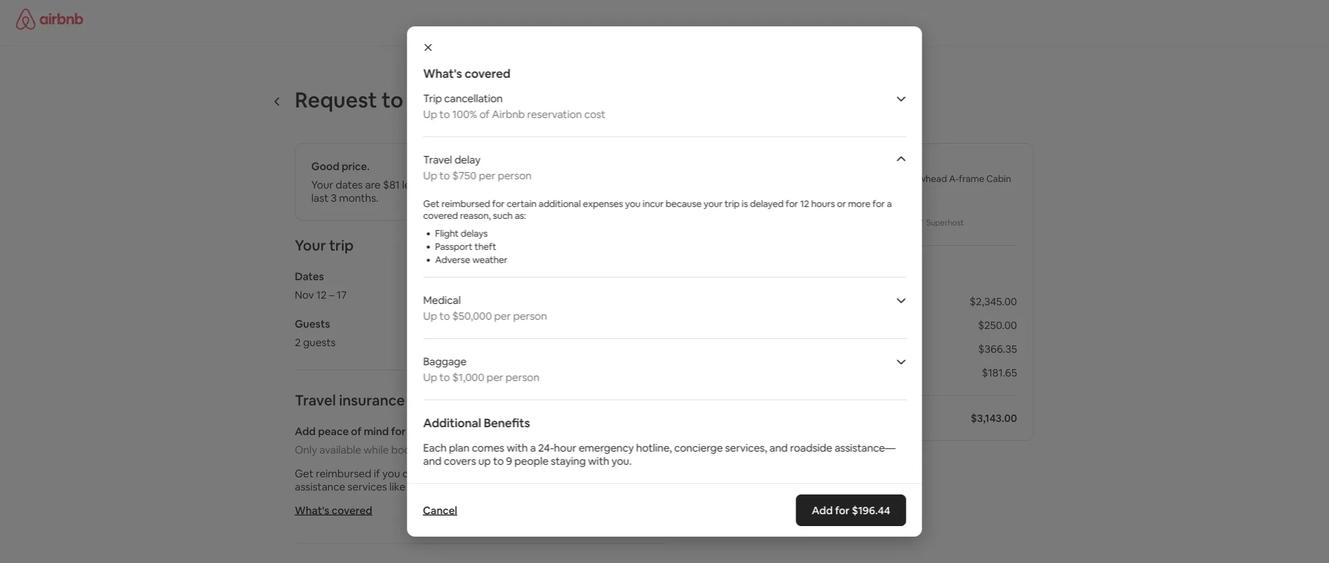 Task type: describe. For each thing, give the bounding box(es) containing it.
modern
[[865, 173, 898, 185]]

+
[[832, 185, 838, 197]]

while
[[364, 443, 389, 457]]

good price. your dates are $81 less than the avg. nightly rate over the last 3 months.
[[311, 159, 585, 205]]

100%
[[452, 107, 477, 121]]

up inside medical up to $50,000 per person
[[423, 309, 437, 323]]

price details
[[743, 261, 826, 280]]

trip inside 'get reimbursed for certain additional expenses you incur because your trip is delayed for 12 hours or more for a covered reason, such as: flight delays passport theft adverse weather'
[[724, 198, 739, 210]]

illness,
[[470, 467, 501, 481]]

person for medical up to $50,000 per person
[[513, 309, 547, 323]]

cancellation
[[444, 91, 502, 105]]

avg.
[[466, 178, 486, 191]]

$196.44 inside add peace of mind for $196.44 only available while booking.
[[408, 425, 446, 438]]

2 the from the left
[[569, 178, 585, 191]]

to inside medical up to $50,000 per person
[[439, 309, 450, 323]]

nov
[[295, 288, 314, 302]]

good
[[311, 159, 339, 173]]

delayed
[[750, 198, 783, 210]]

per for baggage
[[486, 371, 503, 384]]

$2,345.00
[[970, 295, 1017, 308]]

$3,143.00
[[971, 412, 1017, 425]]

cancel
[[423, 504, 457, 518]]

reimbursed for for
[[441, 198, 490, 210]]

back image
[[272, 96, 283, 107]]

–
[[329, 288, 334, 302]]

available
[[319, 443, 361, 457]]

up inside trip cancellation up to 100% of airbnb reservation cost
[[423, 107, 437, 121]]

incur
[[642, 198, 663, 210]]

baggage
[[423, 355, 466, 368]]

benefits
[[483, 416, 530, 431]]

up inside "baggage up to $1,000 per person"
[[423, 371, 437, 384]]

additional
[[538, 198, 581, 210]]

emergency inside 'each plan comes with a 24-hour emergency hotline, concierge services, and roadside assistance— and covers up to 9 people staying with you.'
[[578, 441, 634, 455]]

months.
[[339, 191, 379, 205]]

baggage up to $1,000 per person
[[423, 355, 539, 384]]

frame
[[959, 173, 984, 185]]

to inside get reimbursed if you cancel due to illness, flight delays, and more. plus, get assistance services like emergency help.
[[457, 467, 468, 481]]

arrowhead
[[900, 173, 947, 185]]

0 horizontal spatial and
[[423, 455, 441, 468]]

insurance
[[339, 391, 405, 410]]

expenses
[[583, 198, 623, 210]]

a inside 'each plan comes with a 24-hour emergency hotline, concierge services, and roadside assistance— and covers up to 9 people staying with you.'
[[530, 441, 536, 455]]

services,
[[725, 441, 767, 455]]

to left trip
[[382, 86, 403, 114]]

price
[[743, 261, 777, 280]]

people
[[514, 455, 548, 468]]

cancel button
[[416, 498, 464, 524]]

reimbursed for if
[[316, 467, 371, 481]]

over
[[545, 178, 567, 191]]

delays,
[[531, 467, 565, 481]]

to inside trip cancellation up to 100% of airbnb reservation cost
[[439, 107, 450, 121]]

get for get reimbursed if you cancel due to illness, flight delays, and more. plus, get assistance services like emergency help.
[[295, 467, 313, 481]]

hot
[[840, 185, 856, 197]]

you inside get reimbursed if you cancel due to illness, flight delays, and more. plus, get assistance services like emergency help.
[[382, 467, 400, 481]]

reservation
[[527, 107, 582, 121]]

for inside add peace of mind for $196.44 only available while booking.
[[391, 425, 406, 438]]

staying
[[551, 455, 586, 468]]

request
[[295, 86, 377, 114]]

flight
[[435, 228, 458, 240]]

hours
[[811, 198, 835, 210]]

and inside get reimbursed if you cancel due to illness, flight delays, and more. plus, get assistance services like emergency help.
[[567, 467, 585, 481]]

like
[[389, 480, 405, 494]]

delay
[[454, 153, 480, 166]]

weather
[[472, 254, 507, 266]]

trip cancellation up to 100% of airbnb reservation cost
[[423, 91, 605, 121]]

flight
[[504, 467, 529, 481]]

get
[[642, 467, 659, 481]]

mind
[[364, 425, 389, 438]]

theft
[[474, 241, 496, 253]]

passport
[[435, 241, 472, 253]]

more
[[848, 198, 870, 210]]

1 vertical spatial what's covered
[[295, 504, 372, 518]]

what's covered inside travel insurance coverage details dialog
[[423, 66, 510, 82]]

12 inside dates nov 12 – 17
[[316, 288, 327, 302]]

0 horizontal spatial trip
[[329, 236, 354, 255]]

12 inside 'get reimbursed for certain additional expenses you incur because your trip is delayed for 12 hours or more for a covered reason, such as: flight delays passport theft adverse weather'
[[800, 198, 809, 210]]

roadside
[[790, 441, 832, 455]]

0 horizontal spatial with
[[506, 441, 528, 455]]

guests 2 guests
[[295, 317, 336, 349]]

person for baggage up to $1,000 per person
[[505, 371, 539, 384]]

trip
[[423, 91, 442, 105]]

2
[[295, 336, 301, 349]]

guests
[[303, 336, 336, 349]]

cost
[[584, 107, 605, 121]]

is
[[741, 198, 748, 210]]

$750
[[452, 169, 476, 182]]

airbnb
[[492, 107, 525, 121]]

add for add peace of mind for $196.44 only available while booking.
[[295, 425, 316, 438]]

unique modern arrowhead a-frame cabin + hot tub
[[832, 173, 1011, 197]]

services
[[348, 480, 387, 494]]

1 the from the left
[[447, 178, 463, 191]]



Task type: vqa. For each thing, say whether or not it's contained in the screenshot.
the Beachfront
no



Task type: locate. For each thing, give the bounding box(es) containing it.
add
[[295, 425, 316, 438], [812, 504, 833, 518]]

0 horizontal spatial get
[[295, 467, 313, 481]]

up down medical in the left of the page
[[423, 309, 437, 323]]

the right the over
[[569, 178, 585, 191]]

1 horizontal spatial the
[[569, 178, 585, 191]]

1 vertical spatial get
[[295, 467, 313, 481]]

what's covered down assistance
[[295, 504, 372, 518]]

per right '$50,000' on the bottom of the page
[[494, 309, 511, 323]]

trip left the is
[[724, 198, 739, 210]]

to inside travel delay up to $750 per person
[[439, 169, 450, 182]]

cabin
[[986, 173, 1011, 185]]

up down trip
[[423, 107, 437, 121]]

12
[[800, 198, 809, 210], [316, 288, 327, 302]]

0 horizontal spatial $196.44
[[408, 425, 446, 438]]

1 horizontal spatial of
[[479, 107, 489, 121]]

0 horizontal spatial emergency
[[408, 480, 463, 494]]

$196.44 down assistance— at the bottom right of the page
[[852, 504, 890, 518]]

3
[[331, 191, 337, 205]]

get reimbursed for certain additional expenses you incur because your trip is delayed for 12 hours or more for a covered reason, such as: flight delays passport theft adverse weather
[[423, 198, 892, 266]]

reimbursed down "available"
[[316, 467, 371, 481]]

add up "only"
[[295, 425, 316, 438]]

help.
[[465, 480, 489, 494]]

of left the mind
[[351, 425, 362, 438]]

more.
[[588, 467, 616, 481]]

the left avg.
[[447, 178, 463, 191]]

add inside add for $196.44 'button'
[[812, 504, 833, 518]]

0 horizontal spatial add
[[295, 425, 316, 438]]

1 vertical spatial 12
[[316, 288, 327, 302]]

medical
[[423, 293, 460, 307]]

reimbursed inside get reimbursed if you cancel due to illness, flight delays, and more. plus, get assistance services like emergency help.
[[316, 467, 371, 481]]

0 vertical spatial $196.44
[[408, 425, 446, 438]]

travel insurance coverage details dialog
[[407, 10, 922, 552]]

price.
[[342, 159, 370, 173]]

and right services,
[[769, 441, 788, 455]]

emergency up more.
[[578, 441, 634, 455]]

certain
[[506, 198, 536, 210]]

with left you.
[[588, 455, 609, 468]]

$196.44
[[408, 425, 446, 438], [852, 504, 890, 518]]

0 horizontal spatial you
[[382, 467, 400, 481]]

$196.44 inside 'button'
[[852, 504, 890, 518]]

a inside 'get reimbursed for certain additional expenses you incur because your trip is delayed for 12 hours or more for a covered reason, such as: flight delays passport theft adverse weather'
[[887, 198, 892, 210]]

0 horizontal spatial of
[[351, 425, 362, 438]]

12 left –
[[316, 288, 327, 302]]

person right '$50,000' on the bottom of the page
[[513, 309, 547, 323]]

per for medical
[[494, 309, 511, 323]]

$81
[[383, 178, 400, 191]]

0 vertical spatial emergency
[[578, 441, 634, 455]]

to down baggage
[[439, 371, 450, 384]]

each plan comes with a 24-hour emergency hotline, concierge services, and roadside assistance— and covers up to 9 people staying with you.
[[423, 441, 895, 468]]

such
[[493, 210, 512, 222]]

1 horizontal spatial with
[[588, 455, 609, 468]]

0 vertical spatial 12
[[800, 198, 809, 210]]

0 horizontal spatial a
[[530, 441, 536, 455]]

nightly
[[488, 178, 521, 191]]

or
[[837, 198, 846, 210]]

0 vertical spatial what's covered
[[423, 66, 510, 82]]

travel up peace
[[295, 391, 336, 410]]

get
[[423, 198, 439, 210], [295, 467, 313, 481]]

0 vertical spatial trip
[[724, 198, 739, 210]]

person up certain
[[497, 169, 531, 182]]

2 vertical spatial per
[[486, 371, 503, 384]]

of inside add peace of mind for $196.44 only available while booking.
[[351, 425, 362, 438]]

person inside medical up to $50,000 per person
[[513, 309, 547, 323]]

reimbursed down avg.
[[441, 198, 490, 210]]

travel for travel delay up to $750 per person
[[423, 153, 452, 166]]

last
[[311, 191, 329, 205]]

concierge
[[674, 441, 723, 455]]

per right $1,000
[[486, 371, 503, 384]]

each
[[423, 441, 446, 455]]

to down medical in the left of the page
[[439, 309, 450, 323]]

1 vertical spatial a
[[530, 441, 536, 455]]

travel for travel insurance
[[295, 391, 336, 410]]

emergency inside get reimbursed if you cancel due to illness, flight delays, and more. plus, get assistance services like emergency help.
[[408, 480, 463, 494]]

0 horizontal spatial the
[[447, 178, 463, 191]]

you inside 'get reimbursed for certain additional expenses you incur because your trip is delayed for 12 hours or more for a covered reason, such as: flight delays passport theft adverse weather'
[[625, 198, 640, 210]]

2 horizontal spatial and
[[769, 441, 788, 455]]

to left "9"
[[493, 455, 503, 468]]

only
[[295, 443, 317, 457]]

dates
[[295, 270, 324, 283]]

17
[[337, 288, 347, 302]]

cancel
[[402, 467, 434, 481]]

per inside "baggage up to $1,000 per person"
[[486, 371, 503, 384]]

book
[[408, 86, 459, 114]]

1 vertical spatial reimbursed
[[316, 467, 371, 481]]

to inside "baggage up to $1,000 per person"
[[439, 371, 450, 384]]

your up "dates"
[[295, 236, 326, 255]]

1 horizontal spatial add
[[812, 504, 833, 518]]

what's covered button
[[295, 504, 372, 518]]

dates nov 12 – 17
[[295, 270, 347, 302]]

0 vertical spatial travel
[[423, 153, 452, 166]]

0 vertical spatial reimbursed
[[441, 198, 490, 210]]

add for $196.44
[[812, 504, 890, 518]]

delays
[[460, 228, 487, 240]]

up
[[478, 455, 491, 468]]

of down cancellation
[[479, 107, 489, 121]]

get inside 'get reimbursed for certain additional expenses you incur because your trip is delayed for 12 hours or more for a covered reason, such as: flight delays passport theft adverse weather'
[[423, 198, 439, 210]]

2 vertical spatial person
[[505, 371, 539, 384]]

0 horizontal spatial reimbursed
[[316, 467, 371, 481]]

plus,
[[618, 467, 640, 481]]

to down trip
[[439, 107, 450, 121]]

9
[[506, 455, 512, 468]]

3 up from the top
[[423, 309, 437, 323]]

1 up from the top
[[423, 107, 437, 121]]

add down roadside on the bottom of page
[[812, 504, 833, 518]]

$181.65
[[982, 366, 1017, 380]]

per inside travel delay up to $750 per person
[[478, 169, 495, 182]]

up down baggage
[[423, 371, 437, 384]]

additional benefits
[[423, 416, 530, 431]]

superhost
[[926, 218, 964, 228]]

12 left hours
[[800, 198, 809, 210]]

to inside 'each plan comes with a 24-hour emergency hotline, concierge services, and roadside assistance— and covers up to 9 people staying with you.'
[[493, 455, 503, 468]]

emergency up cancel
[[408, 480, 463, 494]]

of
[[479, 107, 489, 121], [351, 425, 362, 438]]

assistance
[[295, 480, 345, 494]]

1 horizontal spatial a
[[887, 198, 892, 210]]

travel inside travel delay up to $750 per person
[[423, 153, 452, 166]]

additional
[[423, 416, 481, 431]]

1 vertical spatial per
[[494, 309, 511, 323]]

a left 24- at left
[[530, 441, 536, 455]]

medical up to $50,000 per person
[[423, 293, 547, 323]]

per inside medical up to $50,000 per person
[[494, 309, 511, 323]]

comes
[[472, 441, 504, 455]]

request to book
[[295, 86, 459, 114]]

get reimbursed if you cancel due to illness, flight delays, and more. plus, get assistance services like emergency help.
[[295, 467, 659, 494]]

with up flight
[[506, 441, 528, 455]]

add for add for $196.44
[[812, 504, 833, 518]]

booking.
[[391, 443, 433, 457]]

and left more.
[[567, 467, 585, 481]]

1 vertical spatial emergency
[[408, 480, 463, 494]]

guests
[[295, 317, 330, 331]]

what's covered up cancellation
[[423, 66, 510, 82]]

0 vertical spatial you
[[625, 198, 640, 210]]

your down good
[[311, 178, 333, 191]]

0 horizontal spatial travel
[[295, 391, 336, 410]]

0 vertical spatial per
[[478, 169, 495, 182]]

1 horizontal spatial emergency
[[578, 441, 634, 455]]

up right less
[[423, 169, 437, 182]]

1 horizontal spatial you
[[625, 198, 640, 210]]

person inside travel delay up to $750 per person
[[497, 169, 531, 182]]

1 horizontal spatial what's covered
[[423, 66, 510, 82]]

per right $750
[[478, 169, 495, 182]]

1 horizontal spatial reimbursed
[[441, 198, 490, 210]]

0 vertical spatial get
[[423, 198, 439, 210]]

a down modern
[[887, 198, 892, 210]]

your
[[703, 198, 722, 210]]

0 horizontal spatial what's covered
[[295, 504, 372, 518]]

2 up from the top
[[423, 169, 437, 182]]

and left covers
[[423, 455, 441, 468]]

$1,000
[[452, 371, 484, 384]]

1 vertical spatial trip
[[329, 236, 354, 255]]

person up benefits
[[505, 371, 539, 384]]

0 vertical spatial your
[[311, 178, 333, 191]]

what's covered
[[423, 66, 510, 82], [295, 504, 372, 518]]

hour
[[554, 441, 576, 455]]

for inside 'button'
[[835, 504, 850, 518]]

1 vertical spatial you
[[382, 467, 400, 481]]

0 vertical spatial a
[[887, 198, 892, 210]]

person
[[497, 169, 531, 182], [513, 309, 547, 323], [505, 371, 539, 384]]

trip up dates nov 12 – 17
[[329, 236, 354, 255]]

1 horizontal spatial get
[[423, 198, 439, 210]]

$196.44 up each
[[408, 425, 446, 438]]

0 vertical spatial add
[[295, 425, 316, 438]]

1 vertical spatial your
[[295, 236, 326, 255]]

$50,000
[[452, 309, 492, 323]]

1 vertical spatial person
[[513, 309, 547, 323]]

1 vertical spatial travel
[[295, 391, 336, 410]]

due
[[436, 467, 455, 481]]

the
[[447, 178, 463, 191], [569, 178, 585, 191]]

1 horizontal spatial 12
[[800, 198, 809, 210]]

1 horizontal spatial travel
[[423, 153, 452, 166]]

to right due
[[457, 467, 468, 481]]

travel up than
[[423, 153, 452, 166]]

your inside good price. your dates are $81 less than the avg. nightly rate over the last 3 months.
[[311, 178, 333, 191]]

unique
[[832, 173, 862, 185]]

travel delay up to $750 per person
[[423, 153, 531, 182]]

you left incur
[[625, 198, 640, 210]]

dates
[[336, 178, 363, 191]]

if
[[374, 467, 380, 481]]

get for get reimbursed for certain additional expenses you incur because your trip is delayed for 12 hours or more for a covered reason, such as: flight delays passport theft adverse weather
[[423, 198, 439, 210]]

add inside add peace of mind for $196.44 only available while booking.
[[295, 425, 316, 438]]

get down "only"
[[295, 467, 313, 481]]

get inside get reimbursed if you cancel due to illness, flight delays, and more. plus, get assistance services like emergency help.
[[295, 467, 313, 481]]

travel insurance
[[295, 391, 405, 410]]

to left $750
[[439, 169, 450, 182]]

reimbursed
[[441, 198, 490, 210], [316, 467, 371, 481]]

plan
[[449, 441, 469, 455]]

0 horizontal spatial 12
[[316, 288, 327, 302]]

$366.35
[[978, 342, 1017, 356]]

assistance—
[[834, 441, 895, 455]]

24-
[[538, 441, 554, 455]]

you.
[[611, 455, 631, 468]]

1 vertical spatial $196.44
[[852, 504, 890, 518]]

$250.00
[[978, 319, 1017, 332]]

details
[[780, 261, 826, 280]]

covered
[[423, 210, 458, 222]]

0 vertical spatial of
[[479, 107, 489, 121]]

reimbursed inside 'get reimbursed for certain additional expenses you incur because your trip is delayed for 12 hours or more for a covered reason, such as: flight delays passport theft adverse weather'
[[441, 198, 490, 210]]

get down than
[[423, 198, 439, 210]]

1 horizontal spatial $196.44
[[852, 504, 890, 518]]

0 vertical spatial person
[[497, 169, 531, 182]]

1 vertical spatial of
[[351, 425, 362, 438]]

per
[[478, 169, 495, 182], [494, 309, 511, 323], [486, 371, 503, 384]]

up inside travel delay up to $750 per person
[[423, 169, 437, 182]]

you right 'if'
[[382, 467, 400, 481]]

1 horizontal spatial trip
[[724, 198, 739, 210]]

1 vertical spatial add
[[812, 504, 833, 518]]

of inside trip cancellation up to 100% of airbnb reservation cost
[[479, 107, 489, 121]]

person inside "baggage up to $1,000 per person"
[[505, 371, 539, 384]]

your trip
[[295, 236, 354, 255]]

covers
[[444, 455, 476, 468]]

4 up from the top
[[423, 371, 437, 384]]

1 horizontal spatial and
[[567, 467, 585, 481]]



